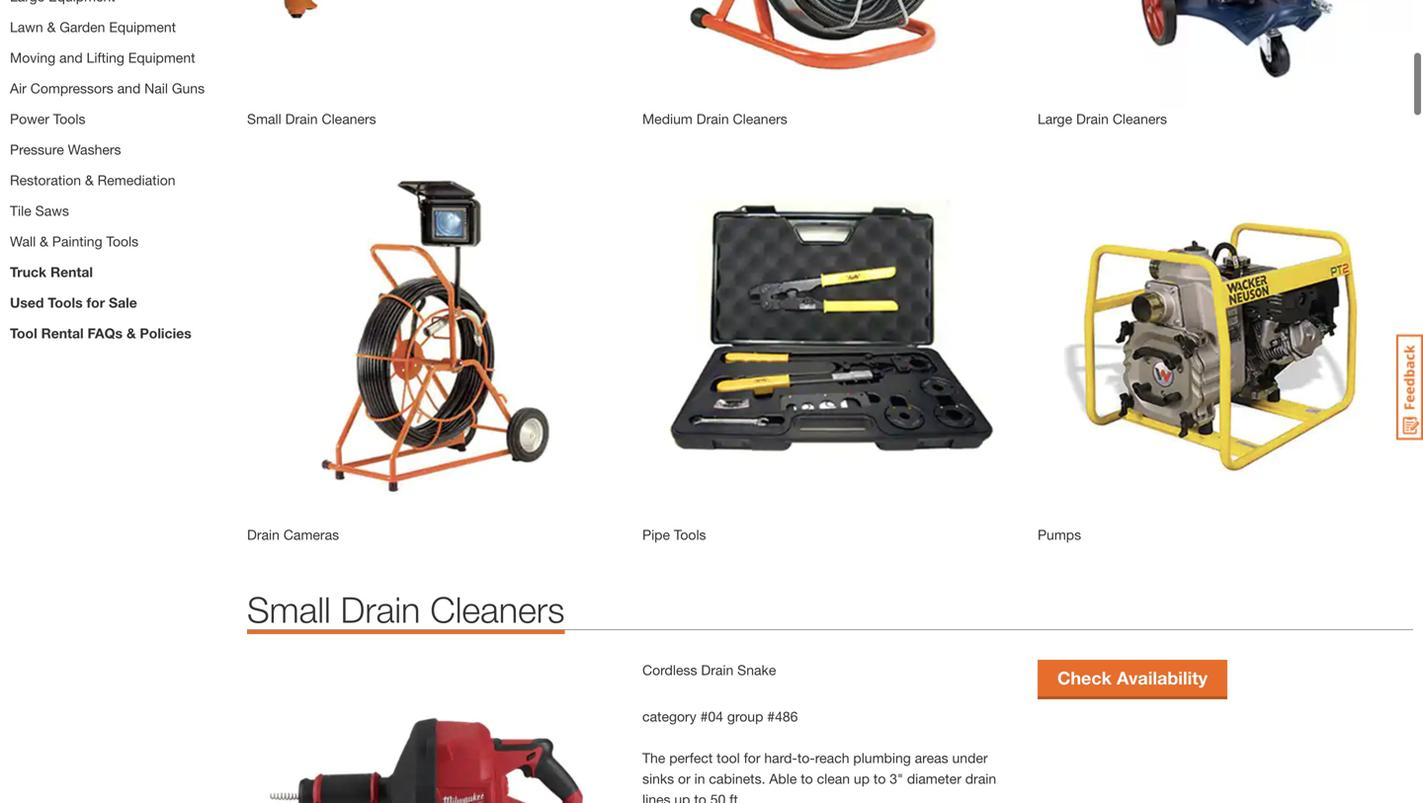Task type: locate. For each thing, give the bounding box(es) containing it.
cleaners for small drain cleaners "link"
[[322, 111, 376, 127]]

saws
[[35, 203, 69, 219]]

faqs
[[88, 325, 123, 342]]

0 vertical spatial equipment
[[109, 19, 176, 35]]

tool rental faqs & policies
[[10, 325, 192, 342]]

lawn
[[10, 19, 43, 35]]

& down 'washers' in the left top of the page
[[85, 172, 94, 188]]

lines
[[643, 792, 671, 804]]

up down or
[[675, 792, 691, 804]]

tools for pipe tools
[[674, 527, 706, 543]]

tools right the painting
[[106, 233, 139, 250]]

tool
[[717, 750, 740, 767]]

hard-
[[765, 750, 798, 767]]

used
[[10, 295, 44, 311]]

equipment for lawn & garden equipment
[[109, 19, 176, 35]]

restoration
[[10, 172, 81, 188]]

equipment up 'nail'
[[128, 49, 195, 66]]

1 horizontal spatial to
[[801, 771, 813, 787]]

1 horizontal spatial and
[[117, 80, 141, 96]]

equipment up lifting
[[109, 19, 176, 35]]

pressure washers
[[10, 141, 121, 158]]

the
[[643, 750, 666, 767]]

pressure
[[10, 141, 64, 158]]

1 vertical spatial rental
[[41, 325, 84, 342]]

garden
[[60, 19, 105, 35]]

up right clean
[[854, 771, 870, 787]]

& right faqs
[[126, 325, 136, 342]]

check availability
[[1058, 668, 1208, 689]]

for right tool
[[744, 750, 761, 767]]

small drain cleaners image
[[247, 0, 623, 109]]

remediation
[[98, 172, 176, 188]]

0 horizontal spatial and
[[59, 49, 83, 66]]

0 vertical spatial and
[[59, 49, 83, 66]]

0 horizontal spatial up
[[675, 792, 691, 804]]

small drain cleaners
[[247, 111, 376, 127], [247, 589, 565, 631]]

1 vertical spatial equipment
[[128, 49, 195, 66]]

0 horizontal spatial to
[[694, 792, 707, 804]]

cordless
[[643, 662, 697, 679]]

lifting
[[87, 49, 124, 66]]

in
[[695, 771, 705, 787]]

lawn & garden equipment link
[[10, 19, 176, 35]]

& for lawn
[[47, 19, 56, 35]]

0 vertical spatial rental
[[50, 264, 93, 280]]

rental up used tools for sale
[[50, 264, 93, 280]]

pipe tools link
[[643, 527, 706, 543]]

1 vertical spatial for
[[744, 750, 761, 767]]

tile saws
[[10, 203, 69, 219]]

painting
[[52, 233, 102, 250]]

availability
[[1117, 668, 1208, 689]]

plumbing
[[854, 750, 911, 767]]

tools down truck rental
[[48, 295, 83, 311]]

truck rental
[[10, 264, 93, 280]]

1 vertical spatial up
[[675, 792, 691, 804]]

#486
[[767, 709, 798, 725]]

and left 'nail'
[[117, 80, 141, 96]]

pressure washers link
[[10, 141, 121, 158]]

for left sale at the top of the page
[[87, 295, 105, 311]]

nail
[[144, 80, 168, 96]]

and
[[59, 49, 83, 66], [117, 80, 141, 96]]

small
[[247, 111, 282, 127], [247, 589, 331, 631]]

rental down used tools for sale
[[41, 325, 84, 342]]

1 vertical spatial small
[[247, 589, 331, 631]]

restoration & remediation
[[10, 172, 176, 188]]

cleaners
[[322, 111, 376, 127], [733, 111, 788, 127], [1113, 111, 1168, 127], [430, 589, 565, 631]]

large drain cleaners
[[1038, 111, 1168, 127]]

power tools link
[[10, 111, 85, 127]]

up
[[854, 771, 870, 787], [675, 792, 691, 804]]

tools
[[53, 111, 85, 127], [106, 233, 139, 250], [48, 295, 83, 311], [674, 527, 706, 543]]

rental
[[50, 264, 93, 280], [41, 325, 84, 342]]

pipe tools image
[[643, 149, 1018, 525]]

areas
[[915, 750, 949, 767]]

to down to- at bottom
[[801, 771, 813, 787]]

tools down compressors
[[53, 111, 85, 127]]

& right "lawn"
[[47, 19, 56, 35]]

cordless drain snake image
[[247, 660, 623, 804]]

rental for truck
[[50, 264, 93, 280]]

for
[[87, 295, 105, 311], [744, 750, 761, 767]]

1 horizontal spatial up
[[854, 771, 870, 787]]

to left 3"
[[874, 771, 886, 787]]

to
[[801, 771, 813, 787], [874, 771, 886, 787], [694, 792, 707, 804]]

air compressors and nail guns link
[[10, 80, 205, 96]]

& for wall
[[40, 233, 48, 250]]

equipment for moving and lifting equipment
[[128, 49, 195, 66]]

& right wall
[[40, 233, 48, 250]]

0 vertical spatial for
[[87, 295, 105, 311]]

power
[[10, 111, 49, 127]]

to left the 50
[[694, 792, 707, 804]]

1 horizontal spatial for
[[744, 750, 761, 767]]

0 horizontal spatial for
[[87, 295, 105, 311]]

1 vertical spatial small drain cleaners
[[247, 589, 565, 631]]

guns
[[172, 80, 205, 96]]

medium
[[643, 111, 693, 127]]

lawn & garden equipment
[[10, 19, 176, 35]]

sale
[[109, 295, 137, 311]]

and up compressors
[[59, 49, 83, 66]]

ft.
[[730, 792, 742, 804]]

0 vertical spatial small drain cleaners
[[247, 111, 376, 127]]

used tools for sale
[[10, 295, 137, 311]]

air compressors and nail guns
[[10, 80, 205, 96]]

0 vertical spatial small
[[247, 111, 282, 127]]

drain
[[285, 111, 318, 127], [697, 111, 729, 127], [1077, 111, 1109, 127], [247, 527, 280, 543], [341, 589, 421, 631], [701, 662, 734, 679]]

rental for tool
[[41, 325, 84, 342]]

equipment
[[109, 19, 176, 35], [128, 49, 195, 66]]

tools right pipe at the left bottom of the page
[[674, 527, 706, 543]]

tile saws link
[[10, 203, 69, 219]]

& for restoration
[[85, 172, 94, 188]]

feedback link image
[[1397, 334, 1424, 441]]

&
[[47, 19, 56, 35], [85, 172, 94, 188], [40, 233, 48, 250], [126, 325, 136, 342]]



Task type: describe. For each thing, give the bounding box(es) containing it.
pumps
[[1038, 527, 1082, 543]]

1 small drain cleaners from the top
[[247, 111, 376, 127]]

large
[[1038, 111, 1073, 127]]

category
[[643, 709, 697, 725]]

1 vertical spatial and
[[117, 80, 141, 96]]

tool
[[10, 325, 37, 342]]

check availability link
[[1038, 660, 1228, 697]]

large drain cleaners image
[[1038, 0, 1414, 109]]

the perfect tool for hard-to-reach plumbing areas under sinks or in cabinets. able to clean up to 3" diameter drain lines up to 50 ft.
[[643, 750, 997, 804]]

medium drain cleaners image
[[643, 0, 1018, 109]]

pumps link
[[1038, 527, 1082, 543]]

compressors
[[30, 80, 113, 96]]

moving
[[10, 49, 56, 66]]

air
[[10, 80, 27, 96]]

tile
[[10, 203, 31, 219]]

cameras
[[284, 527, 339, 543]]

medium drain cleaners
[[643, 111, 788, 127]]

perfect
[[670, 750, 713, 767]]

tools for used tools for sale
[[48, 295, 83, 311]]

pipe tools
[[643, 527, 706, 543]]

wall & painting tools
[[10, 233, 139, 250]]

washers
[[68, 141, 121, 158]]

to-
[[798, 750, 815, 767]]

2 horizontal spatial to
[[874, 771, 886, 787]]

for inside the perfect tool for hard-to-reach plumbing areas under sinks or in cabinets. able to clean up to 3" diameter drain lines up to 50 ft.
[[744, 750, 761, 767]]

cordless drain snake
[[643, 662, 776, 679]]

policies
[[140, 325, 192, 342]]

50
[[711, 792, 726, 804]]

sinks
[[643, 771, 674, 787]]

wall & painting tools link
[[10, 233, 139, 250]]

3"
[[890, 771, 904, 787]]

restoration & remediation link
[[10, 172, 176, 188]]

truck
[[10, 264, 47, 280]]

moving and lifting equipment link
[[10, 49, 195, 66]]

used tools for sale link
[[10, 295, 137, 311]]

drain cameras
[[247, 527, 339, 543]]

1 small from the top
[[247, 111, 282, 127]]

group
[[727, 709, 764, 725]]

drain
[[966, 771, 997, 787]]

reach
[[815, 750, 850, 767]]

#04
[[701, 709, 724, 725]]

or
[[678, 771, 691, 787]]

drain cameras image
[[247, 149, 623, 525]]

pumps image
[[1038, 149, 1414, 525]]

2 small drain cleaners from the top
[[247, 589, 565, 631]]

under
[[953, 750, 988, 767]]

cleaners for large drain cleaners link
[[1113, 111, 1168, 127]]

moving and lifting equipment
[[10, 49, 195, 66]]

power tools
[[10, 111, 85, 127]]

0 vertical spatial up
[[854, 771, 870, 787]]

snake
[[738, 662, 776, 679]]

2 small from the top
[[247, 589, 331, 631]]

category #04 group #486
[[643, 709, 798, 725]]

cleaners for medium drain cleaners link
[[733, 111, 788, 127]]

diameter
[[907, 771, 962, 787]]

check
[[1058, 668, 1112, 689]]

truck rental link
[[10, 264, 93, 280]]

wall
[[10, 233, 36, 250]]

tool rental faqs & policies link
[[10, 325, 192, 342]]

drain cameras link
[[247, 527, 339, 543]]

cabinets.
[[709, 771, 766, 787]]

pipe
[[643, 527, 670, 543]]

small drain cleaners link
[[247, 111, 376, 127]]

medium drain cleaners link
[[643, 111, 788, 127]]

able
[[770, 771, 797, 787]]

clean
[[817, 771, 850, 787]]

tools for power tools
[[53, 111, 85, 127]]

large drain cleaners link
[[1038, 111, 1168, 127]]



Task type: vqa. For each thing, say whether or not it's contained in the screenshot.
customers
no



